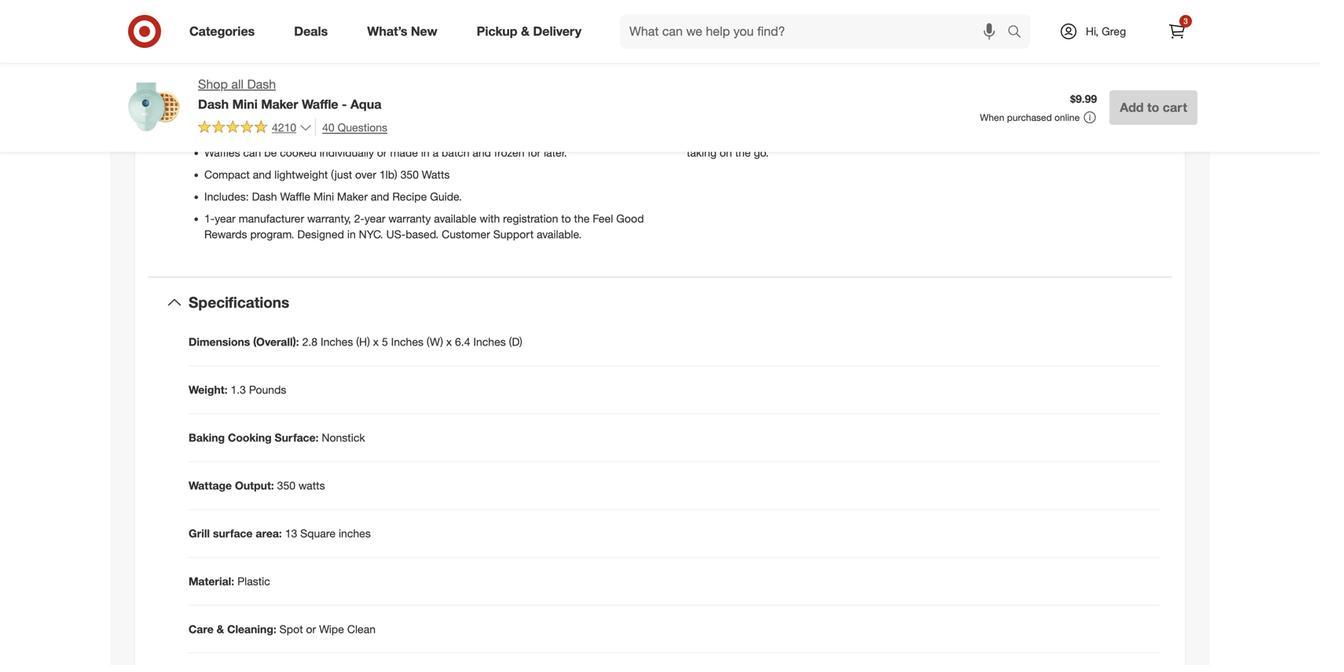 Task type: vqa. For each thing, say whether or not it's contained in the screenshot.
Switch inside the the Team up with up to three friends locally* and gather around one Nintendo Switch system to experience the game-bending Wonder effects together as you tackle courses as a team and help each other on your way to the Goal Pole.
no



Task type: locate. For each thing, give the bounding box(es) containing it.
0 vertical spatial a
[[793, 114, 798, 128]]

What can we help you find? suggestions appear below search field
[[620, 14, 1012, 49]]

mini,
[[770, 130, 793, 144]]

1 horizontal spatial stick
[[1045, 114, 1068, 128]]

1 horizontal spatial heats
[[940, 99, 967, 112]]

1 horizontal spatial is
[[865, 130, 873, 144]]

(w)
[[427, 335, 443, 349]]

it right plug
[[332, 124, 338, 137]]

1 vertical spatial appliance
[[915, 83, 963, 97]]

taking
[[687, 146, 717, 159]]

making down ingredients
[[1071, 99, 1106, 112]]

0 vertical spatial is
[[738, 67, 746, 81]]

1 horizontal spatial surface
[[260, 102, 297, 115]]

waffles down makes
[[880, 67, 914, 81]]

warranty,
[[307, 212, 351, 225]]

designed
[[297, 227, 344, 241]]

go. down 'snacks.'
[[754, 146, 769, 159]]

0 vertical spatial on
[[944, 114, 957, 128]]

mini
[[820, 51, 840, 65], [314, 58, 335, 71], [232, 97, 258, 112], [850, 99, 870, 112], [314, 190, 334, 203]]

1 vertical spatial is
[[865, 130, 873, 144]]

snacks.
[[760, 99, 797, 112]]

40 questions link
[[315, 119, 388, 137]]

appliance down waffle in the right of the page
[[725, 114, 773, 128]]

selling
[[252, 58, 283, 71]]

waffle
[[877, 51, 907, 65], [338, 58, 368, 71], [302, 97, 338, 112], [907, 99, 937, 112], [280, 190, 311, 203]]

1-year manufacturer warranty, 2-year warranty available with registration to the feel good rewards program. designed in nyc. us-based. customer support available.
[[204, 212, 644, 241]]

1 horizontal spatial surfaces
[[1113, 114, 1155, 128]]

all
[[231, 77, 244, 92]]

$9.99
[[1071, 92, 1097, 106]]

0 vertical spatial that
[[917, 67, 936, 81]]

0 horizontal spatial a
[[433, 146, 439, 159]]

inches right 5
[[391, 335, 424, 349]]

0 horizontal spatial &
[[217, 623, 224, 636]]

1lb)
[[379, 168, 397, 181]]

year up nyc.
[[365, 212, 386, 225]]

x left 5
[[373, 335, 379, 349]]

waffle down lightweight
[[280, 190, 311, 203]]

it
[[1109, 99, 1115, 112], [332, 124, 338, 137]]

appliance
[[687, 67, 735, 81], [915, 83, 963, 97], [725, 114, 773, 128]]

this
[[1135, 51, 1156, 65]]

dual inside the description cute & compact, the dash mini maker waffle makes snack-sized waffles an everyday treat. this appliance is ideal for making individual waffles that go beyond breakfast. make mini paninis, hash browns, and even biscuit pizzas with the appliance that turns ordinary ingredients into exciting waffle snacks. the dash mini maker waffle heats up in mere minutes, making it the perfect appliance for a quick snack, or for breakfast on the go. dual non-stick cooking surfaces clean easily. the mini, compact size is perfect for small apartments, dorm room cooking or taking on the go.
[[996, 114, 1019, 128]]

search button
[[1001, 14, 1038, 52]]

on
[[944, 114, 957, 128], [720, 146, 732, 159]]

care & cleaning: spot or wipe clean
[[189, 623, 376, 636]]

0 horizontal spatial x
[[373, 335, 379, 349]]

heats up plug
[[300, 102, 327, 115]]

the up 'even'
[[773, 51, 788, 65]]

1 vertical spatial &
[[713, 51, 720, 65]]

heats inside the description cute & compact, the dash mini maker waffle makes snack-sized waffles an everyday treat. this appliance is ideal for making individual waffles that go beyond breakfast. make mini paninis, hash browns, and even biscuit pizzas with the appliance that turns ordinary ingredients into exciting waffle snacks. the dash mini maker waffle heats up in mere minutes, making it the perfect appliance for a quick snack, or for breakfast on the go. dual non-stick cooking surfaces clean easily. the mini, compact size is perfect for small apartments, dorm room cooking or taking on the go.
[[940, 99, 967, 112]]

heats left up
[[940, 99, 967, 112]]

0 horizontal spatial it
[[332, 124, 338, 137]]

2 vertical spatial the
[[749, 130, 767, 144]]

image of dash mini maker waffle - aqua image
[[123, 75, 185, 138]]

maker up 2- at the top of the page
[[337, 190, 368, 203]]

1 vertical spatial surface
[[213, 527, 253, 541]]

done.
[[406, 124, 433, 137]]

cute
[[687, 51, 710, 65]]

0 horizontal spatial go.
[[754, 146, 769, 159]]

surface right grill on the left bottom
[[213, 527, 253, 541]]

can
[[243, 146, 261, 159]]

0 horizontal spatial on
[[720, 146, 732, 159]]

the
[[204, 58, 223, 71], [800, 99, 818, 112], [749, 130, 767, 144]]

2 vertical spatial &
[[217, 623, 224, 636]]

x
[[373, 335, 379, 349], [446, 335, 452, 349]]

the left "mini,"
[[749, 130, 767, 144]]

1 vertical spatial that
[[966, 83, 985, 97]]

1 vertical spatial to
[[561, 212, 571, 225]]

the up quick
[[800, 99, 818, 112]]

categories
[[189, 24, 255, 39]]

search
[[1001, 25, 1038, 41]]

0 horizontal spatial 4"
[[204, 102, 215, 115]]

1 horizontal spatial that
[[966, 83, 985, 97]]

with inside the description cute & compact, the dash mini maker waffle makes snack-sized waffles an everyday treat. this appliance is ideal for making individual waffles that go beyond breakfast. make mini paninis, hash browns, and even biscuit pizzas with the appliance that turns ordinary ingredients into exciting waffle snacks. the dash mini maker waffle heats up in mere minutes, making it the perfect appliance for a quick snack, or for breakfast on the go. dual non-stick cooking surfaces clean easily. the mini, compact size is perfect for small apartments, dorm room cooking or taking on the go.
[[873, 83, 893, 97]]

with right pizzas
[[873, 83, 893, 97]]

0 horizontal spatial non-
[[230, 80, 252, 93]]

1 horizontal spatial 350
[[400, 168, 419, 181]]

maker,
[[371, 58, 404, 71]]

for
[[407, 58, 420, 71], [500, 58, 513, 71], [775, 67, 788, 81], [538, 80, 551, 93], [776, 114, 789, 128], [879, 114, 892, 128], [914, 130, 927, 144], [528, 146, 541, 159]]

compact,
[[723, 51, 770, 65]]

appliance up the hash
[[687, 67, 735, 81]]

feel
[[593, 212, 613, 225]]

0 vertical spatial it
[[1109, 99, 1115, 112]]

1 horizontal spatial x
[[446, 335, 452, 349]]

rewards
[[204, 227, 247, 241]]

cooked
[[280, 146, 317, 159]]

0 vertical spatial go.
[[978, 114, 993, 128]]

year up rewards
[[215, 212, 236, 225]]

0 vertical spatial 350
[[400, 168, 419, 181]]

on up small
[[944, 114, 957, 128]]

0 horizontal spatial that
[[917, 67, 936, 81]]

that up up
[[966, 83, 985, 97]]

wipe
[[319, 623, 344, 636]]

lightweight
[[274, 168, 328, 181]]

0 horizontal spatial the
[[204, 58, 223, 71]]

maker up 4210
[[261, 97, 298, 112]]

apartments,
[[959, 130, 1018, 144]]

non- inside the description cute & compact, the dash mini maker waffle makes snack-sized waffles an everyday treat. this appliance is ideal for making individual waffles that go beyond breakfast. make mini paninis, hash browns, and even biscuit pizzas with the appliance that turns ordinary ingredients into exciting waffle snacks. the dash mini maker waffle heats up in mere minutes, making it the perfect appliance for a quick snack, or for breakfast on the go. dual non-stick cooking surfaces clean easily. the mini, compact size is perfect for small apartments, dorm room cooking or taking on the go.
[[1022, 114, 1045, 128]]

waffle left makes
[[877, 51, 907, 65]]

perfect down exciting
[[687, 114, 722, 128]]

1 vertical spatial 350
[[277, 479, 296, 493]]

grill surface area: 13 square inches
[[189, 527, 371, 541]]

maker up the breakfast
[[873, 99, 904, 112]]

surfaces down "into"
[[1113, 114, 1155, 128]]

0 vertical spatial to
[[1147, 100, 1160, 115]]

0 horizontal spatial year
[[215, 212, 236, 225]]

0 horizontal spatial to
[[561, 212, 571, 225]]

0 horizontal spatial inches
[[321, 335, 353, 349]]

making
[[791, 67, 827, 81], [1071, 99, 1106, 112]]

2-
[[354, 212, 365, 225]]

1 vertical spatial a
[[433, 146, 439, 159]]

0 vertical spatial making
[[791, 67, 827, 81]]

1 horizontal spatial non-
[[1022, 114, 1045, 128]]

perfect down the breakfast
[[876, 130, 911, 144]]

x left the 6.4
[[446, 335, 452, 349]]

that down makes
[[917, 67, 936, 81]]

plastic
[[237, 575, 270, 588]]

1 vertical spatial non-
[[1022, 114, 1045, 128]]

mini down all
[[232, 97, 258, 112]]

cooking
[[278, 80, 318, 93], [218, 102, 257, 115], [1071, 114, 1110, 128], [1079, 130, 1118, 144]]

description cute & compact, the dash mini maker waffle makes snack-sized waffles an everyday treat. this appliance is ideal for making individual waffles that go beyond breakfast. make mini paninis, hash browns, and even biscuit pizzas with the appliance that turns ordinary ingredients into exciting waffle snacks. the dash mini maker waffle heats up in mere minutes, making it the perfect appliance for a quick snack, or for breakfast on the go. dual non-stick cooking surfaces clean easily. the mini, compact size is perfect for small apartments, dorm room cooking or taking on the go.
[[687, 29, 1156, 159]]

1 horizontal spatial 4"
[[449, 58, 459, 71]]

appliance down go
[[915, 83, 963, 97]]

inches left (d)
[[473, 335, 506, 349]]

1 horizontal spatial perfect
[[687, 114, 722, 128]]

1 vertical spatial on
[[720, 146, 732, 159]]

6.4
[[455, 335, 470, 349]]

dash up snack,
[[821, 99, 847, 112]]

1 vertical spatial stick
[[1045, 114, 1068, 128]]

& for care & cleaning: spot or wipe clean
[[217, 623, 224, 636]]

surfaces up -
[[321, 80, 363, 93]]

1 horizontal spatial &
[[521, 24, 530, 39]]

exciting
[[687, 99, 725, 112]]

and down ideal
[[755, 83, 774, 97]]

surface
[[260, 102, 297, 115], [213, 527, 253, 541]]

mini inside shop all dash dash mini maker waffle - aqua
[[232, 97, 258, 112]]

waffles
[[1007, 51, 1041, 65], [462, 58, 497, 71], [880, 67, 914, 81], [448, 80, 482, 93]]

shop all dash dash mini maker waffle - aqua
[[198, 77, 381, 112]]

1 vertical spatial dual
[[996, 114, 1019, 128]]

go. up apartments,
[[978, 114, 993, 128]]

1 horizontal spatial with
[[873, 83, 893, 97]]

1 horizontal spatial dual
[[996, 114, 1019, 128]]

up.
[[494, 124, 508, 137]]

material: plastic
[[189, 575, 270, 588]]

& right pickup
[[521, 24, 530, 39]]

surface up 4210
[[260, 102, 297, 115]]

a left batch
[[433, 146, 439, 159]]

4" right easy
[[449, 58, 459, 71]]

is right size
[[865, 130, 873, 144]]

cooking
[[228, 431, 272, 445]]

it left 'add'
[[1109, 99, 1115, 112]]

stick down the selling on the top of page
[[252, 80, 275, 93]]

waffle left -
[[302, 97, 338, 112]]

dual non-stick cooking surfaces heat evenly, and waffles lift cleanly for perfect results.
[[204, 80, 628, 93]]

is down compact,
[[738, 67, 746, 81]]

0 horizontal spatial surfaces
[[321, 80, 363, 93]]

mini down pizzas
[[850, 99, 870, 112]]

for left later.
[[528, 146, 541, 159]]

350 left watts
[[277, 479, 296, 493]]

in down 2- at the top of the page
[[347, 227, 356, 241]]

dietary
[[536, 58, 570, 71]]

0 horizontal spatial surface
[[213, 527, 253, 541]]

1 vertical spatial the
[[800, 99, 818, 112]]

to inside button
[[1147, 100, 1160, 115]]

1 vertical spatial surfaces
[[1113, 114, 1155, 128]]

dual left all
[[204, 80, 227, 93]]

& for pickup & delivery
[[521, 24, 530, 39]]

0 vertical spatial the
[[204, 58, 223, 71]]

waffle up the breakfast
[[907, 99, 937, 112]]

in right up
[[986, 99, 995, 112]]

1 vertical spatial with
[[480, 212, 500, 225]]

what's new
[[367, 24, 438, 39]]

surface:
[[275, 431, 319, 445]]

stick
[[252, 80, 275, 93], [1045, 114, 1068, 128]]

waffles
[[204, 146, 240, 159]]

1 vertical spatial 4"
[[204, 102, 215, 115]]

cooking down $9.99
[[1071, 114, 1110, 128]]

an
[[1044, 51, 1056, 65]]

0 vertical spatial dual
[[204, 80, 227, 93]]

non- up dorm
[[1022, 114, 1045, 128]]

4210 link
[[198, 119, 312, 138]]

to right 'add'
[[1147, 100, 1160, 115]]

2 horizontal spatial &
[[713, 51, 720, 65]]

1 horizontal spatial year
[[365, 212, 386, 225]]

surfaces
[[321, 80, 363, 93], [1113, 114, 1155, 128]]

new
[[411, 24, 438, 39]]

making up biscuit
[[791, 67, 827, 81]]

the left feel
[[574, 212, 590, 225]]

inches left (h)
[[321, 335, 353, 349]]

1 horizontal spatial it
[[1109, 99, 1115, 112]]

breakfast.
[[995, 67, 1043, 81]]

2 horizontal spatial inches
[[473, 335, 506, 349]]

dual down mere
[[996, 114, 1019, 128]]

or down 'add'
[[1121, 130, 1131, 144]]

inches
[[321, 335, 353, 349], [391, 335, 424, 349], [473, 335, 506, 349]]

0 vertical spatial perfect
[[554, 80, 590, 93]]

0 vertical spatial &
[[521, 24, 530, 39]]

categories link
[[176, 14, 274, 49]]

up
[[970, 99, 983, 112]]

mini up individual
[[820, 51, 840, 65]]

paninis,
[[1100, 67, 1137, 81]]

compact
[[204, 168, 250, 181]]

for left easy
[[407, 58, 420, 71]]

be
[[264, 146, 277, 159]]

maker
[[843, 51, 874, 65], [261, 97, 298, 112], [873, 99, 904, 112], [337, 190, 368, 203]]

0 vertical spatial appliance
[[687, 67, 735, 81]]

2 vertical spatial perfect
[[876, 130, 911, 144]]

breakfast
[[895, 114, 941, 128]]

1 horizontal spatial making
[[1071, 99, 1106, 112]]

in inside the description cute & compact, the dash mini maker waffle makes snack-sized waffles an everyday treat. this appliance is ideal for making individual waffles that go beyond breakfast. make mini paninis, hash browns, and even biscuit pizzas with the appliance that turns ordinary ingredients into exciting waffle snacks. the dash mini maker waffle heats up in mere minutes, making it the perfect appliance for a quick snack, or for breakfast on the go. dual non-stick cooking surfaces clean easily. the mini, compact size is perfect for small apartments, dorm room cooking or taking on the go.
[[986, 99, 995, 112]]

1 horizontal spatial inches
[[391, 335, 424, 349]]

or left made
[[377, 146, 387, 159]]

350 right the 1lb)
[[400, 168, 419, 181]]

pickup & delivery link
[[463, 14, 601, 49]]

0 horizontal spatial 350
[[277, 479, 296, 493]]

non- down best-
[[230, 80, 252, 93]]

when purchased online
[[980, 111, 1080, 123]]

care
[[189, 623, 214, 636]]

0 horizontal spatial with
[[480, 212, 500, 225]]

2 inches from the left
[[391, 335, 424, 349]]

snack,
[[831, 114, 863, 128]]

and down easy
[[426, 80, 445, 93]]

to up 'available.'
[[561, 212, 571, 225]]

0 vertical spatial with
[[873, 83, 893, 97]]

clean
[[687, 130, 713, 144]]

1 horizontal spatial a
[[793, 114, 798, 128]]

& right cute
[[713, 51, 720, 65]]

stick up room
[[1045, 114, 1068, 128]]

add to cart button
[[1110, 90, 1198, 125]]

material:
[[189, 575, 234, 588]]

dash down the selling on the top of page
[[247, 77, 276, 92]]

heats
[[940, 99, 967, 112], [300, 102, 327, 115]]

and down the 1lb)
[[371, 190, 389, 203]]

0 horizontal spatial stick
[[252, 80, 275, 93]]

perfect down needs.
[[554, 80, 590, 93]]

support
[[493, 227, 534, 241]]

one-step setup, just plug it in and you're done. easy clean-up.
[[204, 124, 508, 137]]

& right the care
[[217, 623, 224, 636]]

made
[[390, 146, 418, 159]]

1 horizontal spatial to
[[1147, 100, 1160, 115]]

a left quick
[[793, 114, 798, 128]]



Task type: describe. For each thing, give the bounding box(es) containing it.
1 vertical spatial making
[[1071, 99, 1106, 112]]

for up 'even'
[[775, 67, 788, 81]]

0 vertical spatial 4"
[[449, 58, 459, 71]]

grill
[[189, 527, 210, 541]]

5
[[382, 335, 388, 349]]

2 x from the left
[[446, 335, 452, 349]]

the inside 1-year manufacturer warranty, 2-year warranty available with registration to the feel good rewards program. designed in nyc. us-based. customer support available.
[[574, 212, 590, 225]]

treat.
[[1107, 51, 1132, 65]]

in right made
[[421, 146, 430, 159]]

and down be at top left
[[253, 168, 271, 181]]

aqua
[[351, 97, 381, 112]]

deals
[[294, 24, 328, 39]]

waffles up breakfast.
[[1007, 51, 1041, 65]]

cooking up 4" cooking surface heats in minutes.
[[278, 80, 318, 93]]

easily.
[[716, 130, 746, 144]]

warranty
[[389, 212, 431, 225]]

(just
[[331, 168, 352, 181]]

1 vertical spatial it
[[332, 124, 338, 137]]

makes
[[910, 51, 943, 65]]

baking
[[189, 431, 225, 445]]

in right 40
[[341, 124, 349, 137]]

1 vertical spatial perfect
[[687, 114, 722, 128]]

delivery
[[533, 24, 582, 39]]

highlights
[[189, 29, 249, 44]]

waffle up heat
[[338, 58, 368, 71]]

1 x from the left
[[373, 335, 379, 349]]

lift
[[485, 80, 497, 93]]

weight: 1.3 pounds
[[189, 383, 286, 397]]

make
[[1046, 67, 1073, 81]]

1 horizontal spatial on
[[944, 114, 957, 128]]

setup,
[[254, 124, 284, 137]]

waffles up lift
[[462, 58, 497, 71]]

even
[[777, 83, 800, 97]]

1.3
[[231, 383, 246, 397]]

0 horizontal spatial making
[[791, 67, 827, 81]]

for left the breakfast
[[879, 114, 892, 128]]

what's new link
[[354, 14, 457, 49]]

1 horizontal spatial the
[[749, 130, 767, 144]]

0 horizontal spatial dual
[[204, 80, 227, 93]]

weight:
[[189, 383, 228, 397]]

0 horizontal spatial heats
[[300, 102, 327, 115]]

dash up 'manufacturer'
[[252, 190, 277, 203]]

dimensions (overall): 2.8 inches (h) x 5 inches (w) x 6.4 inches (d)
[[189, 335, 523, 349]]

purchased
[[1007, 111, 1052, 123]]

good
[[616, 212, 644, 225]]

(overall):
[[253, 335, 299, 349]]

ordinary
[[1016, 83, 1056, 97]]

just
[[287, 124, 304, 137]]

1 vertical spatial go.
[[754, 146, 769, 159]]

1 horizontal spatial go.
[[978, 114, 993, 128]]

4" cooking surface heats in minutes.
[[204, 102, 383, 115]]

available.
[[537, 227, 582, 241]]

when
[[980, 111, 1005, 123]]

0 horizontal spatial is
[[738, 67, 746, 81]]

with inside 1-year manufacturer warranty, 2-year warranty available with registration to the feel good rewards program. designed in nyc. us-based. customer support available.
[[480, 212, 500, 225]]

recipe
[[392, 190, 427, 203]]

small
[[930, 130, 956, 144]]

in left -
[[330, 102, 339, 115]]

and down the minutes.
[[352, 124, 371, 137]]

2 vertical spatial appliance
[[725, 114, 773, 128]]

-
[[342, 97, 347, 112]]

0 vertical spatial stick
[[252, 80, 275, 93]]

the down up
[[960, 114, 975, 128]]

2 horizontal spatial the
[[800, 99, 818, 112]]

cooking right room
[[1079, 130, 1118, 144]]

minutes.
[[342, 102, 383, 115]]

into
[[1117, 83, 1136, 97]]

for down the breakfast
[[914, 130, 927, 144]]

area:
[[256, 527, 282, 541]]

frozen
[[494, 146, 525, 159]]

for up "mini,"
[[776, 114, 789, 128]]

snack-
[[946, 51, 978, 65]]

specifications button
[[148, 278, 1173, 328]]

for down the dietary
[[538, 80, 551, 93]]

biscuit
[[804, 83, 836, 97]]

(d)
[[509, 335, 523, 349]]

quick
[[802, 114, 828, 128]]

customer
[[442, 227, 490, 241]]

0 vertical spatial non-
[[230, 80, 252, 93]]

maker inside shop all dash dash mini maker waffle - aqua
[[261, 97, 298, 112]]

includes:
[[204, 190, 249, 203]]

best-
[[226, 58, 252, 71]]

2 horizontal spatial perfect
[[876, 130, 911, 144]]

minutes,
[[1026, 99, 1068, 112]]

and down clean- at the top left of page
[[473, 146, 491, 159]]

dash up shop all dash dash mini maker waffle - aqua at the top
[[286, 58, 311, 71]]

watts
[[299, 479, 325, 493]]

surfaces inside the description cute & compact, the dash mini maker waffle makes snack-sized waffles an everyday treat. this appliance is ideal for making individual waffles that go beyond breakfast. make mini paninis, hash browns, and even biscuit pizzas with the appliance that turns ordinary ingredients into exciting waffle snacks. the dash mini maker waffle heats up in mere minutes, making it the perfect appliance for a quick snack, or for breakfast on the go. dual non-stick cooking surfaces clean easily. the mini, compact size is perfect for small apartments, dorm room cooking or taking on the go.
[[1113, 114, 1155, 128]]

nyc.
[[359, 227, 383, 241]]

0 horizontal spatial perfect
[[554, 80, 590, 93]]

waffle inside shop all dash dash mini maker waffle - aqua
[[302, 97, 338, 112]]

& inside the description cute & compact, the dash mini maker waffle makes snack-sized waffles an everyday treat. this appliance is ideal for making individual waffles that go beyond breakfast. make mini paninis, hash browns, and even biscuit pizzas with the appliance that turns ordinary ingredients into exciting waffle snacks. the dash mini maker waffle heats up in mere minutes, making it the perfect appliance for a quick snack, or for breakfast on the go. dual non-stick cooking surfaces clean easily. the mini, compact size is perfect for small apartments, dorm room cooking or taking on the go.
[[713, 51, 720, 65]]

easy
[[436, 124, 460, 137]]

pickup
[[477, 24, 518, 39]]

waffles left lift
[[448, 80, 482, 93]]

mere
[[998, 99, 1023, 112]]

mini down 'deals' link
[[314, 58, 335, 71]]

3 inches from the left
[[473, 335, 506, 349]]

batch
[[442, 146, 470, 159]]

to inside 1-year manufacturer warranty, 2-year warranty available with registration to the feel good rewards program. designed in nyc. us-based. customer support available.
[[561, 212, 571, 225]]

maker up individual
[[843, 51, 874, 65]]

pickup & delivery
[[477, 24, 582, 39]]

compact
[[796, 130, 839, 144]]

shop
[[198, 77, 228, 92]]

the down easily.
[[735, 146, 751, 159]]

(h)
[[356, 335, 370, 349]]

the down "into"
[[1118, 99, 1134, 112]]

1 year from the left
[[215, 212, 236, 225]]

wattage
[[189, 479, 232, 493]]

4210
[[272, 120, 296, 134]]

2 year from the left
[[365, 212, 386, 225]]

dash down shop
[[198, 97, 229, 112]]

cleaning:
[[227, 623, 276, 636]]

a inside the description cute & compact, the dash mini maker waffle makes snack-sized waffles an everyday treat. this appliance is ideal for making individual waffles that go beyond breakfast. make mini paninis, hash browns, and even biscuit pizzas with the appliance that turns ordinary ingredients into exciting waffle snacks. the dash mini maker waffle heats up in mere minutes, making it the perfect appliance for a quick snack, or for breakfast on the go. dual non-stick cooking surfaces clean easily. the mini, compact size is perfect for small apartments, dorm room cooking or taking on the go.
[[793, 114, 798, 128]]

dash down 'what can we help you find? suggestions appear below' search field
[[791, 51, 817, 65]]

pizzas
[[839, 83, 870, 97]]

cleanly
[[500, 80, 535, 93]]

0 vertical spatial surface
[[260, 102, 297, 115]]

spot
[[280, 623, 303, 636]]

3 link
[[1160, 14, 1195, 49]]

sized
[[978, 51, 1004, 65]]

evenly,
[[391, 80, 423, 93]]

deals link
[[281, 14, 348, 49]]

waffle
[[728, 99, 757, 112]]

stick inside the description cute & compact, the dash mini maker waffle makes snack-sized waffles an everyday treat. this appliance is ideal for making individual waffles that go beyond breakfast. make mini paninis, hash browns, and even biscuit pizzas with the appliance that turns ordinary ingredients into exciting waffle snacks. the dash mini maker waffle heats up in mere minutes, making it the perfect appliance for a quick snack, or for breakfast on the go. dual non-stick cooking surfaces clean easily. the mini, compact size is perfect for small apartments, dorm room cooking or taking on the go.
[[1045, 114, 1068, 128]]

it inside the description cute & compact, the dash mini maker waffle makes snack-sized waffles an everyday treat. this appliance is ideal for making individual waffles that go beyond breakfast. make mini paninis, hash browns, and even biscuit pizzas with the appliance that turns ordinary ingredients into exciting waffle snacks. the dash mini maker waffle heats up in mere minutes, making it the perfect appliance for a quick snack, or for breakfast on the go. dual non-stick cooking surfaces clean easily. the mini, compact size is perfect for small apartments, dorm room cooking or taking on the go.
[[1109, 99, 1115, 112]]

over
[[355, 168, 376, 181]]

the up the breakfast
[[896, 83, 912, 97]]

and inside the description cute & compact, the dash mini maker waffle makes snack-sized waffles an everyday treat. this appliance is ideal for making individual waffles that go beyond breakfast. make mini paninis, hash browns, and even biscuit pizzas with the appliance that turns ordinary ingredients into exciting waffle snacks. the dash mini maker waffle heats up in mere minutes, making it the perfect appliance for a quick snack, or for breakfast on the go. dual non-stick cooking surfaces clean easily. the mini, compact size is perfect for small apartments, dorm room cooking or taking on the go.
[[755, 83, 774, 97]]

room
[[1051, 130, 1076, 144]]

in inside 1-year manufacturer warranty, 2-year warranty available with registration to the feel good rewards program. designed in nyc. us-based. customer support available.
[[347, 227, 356, 241]]

wattage output: 350 watts
[[189, 479, 325, 493]]

program.
[[250, 227, 294, 241]]

1 inches from the left
[[321, 335, 353, 349]]

cooking up the "step"
[[218, 102, 257, 115]]

mini down 'compact and lightweight (just over 1lb) 350 watts'
[[314, 190, 334, 203]]

beyond
[[955, 67, 992, 81]]

specifications
[[189, 294, 289, 312]]

for left "any"
[[500, 58, 513, 71]]

step
[[229, 124, 251, 137]]

ingredients
[[1059, 83, 1114, 97]]

40 questions
[[322, 121, 388, 134]]

or right snack,
[[866, 114, 876, 128]]

0 vertical spatial surfaces
[[321, 80, 363, 93]]

or right spot
[[306, 623, 316, 636]]



